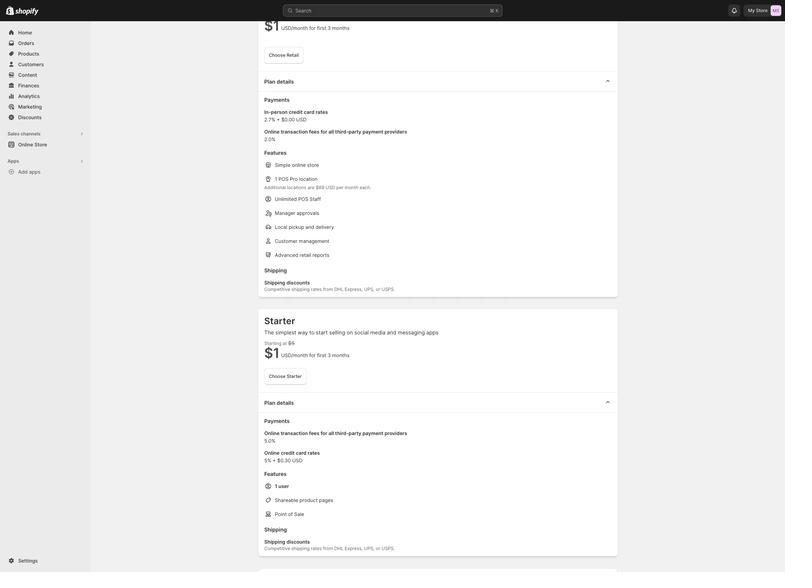 Task type: vqa. For each thing, say whether or not it's contained in the screenshot.
left 'SHOPIFY' Image
no



Task type: locate. For each thing, give the bounding box(es) containing it.
payment
[[363, 129, 384, 135], [363, 431, 384, 437]]

1 horizontal spatial to
[[418, 2, 423, 8]]

details for $1
[[277, 78, 294, 85]]

0 vertical spatial dhl
[[335, 287, 344, 292]]

2 usd/month from the top
[[281, 353, 308, 359]]

0 horizontal spatial +
[[273, 458, 276, 464]]

fees inside the online transaction fees for all third-party payment providers 2.0%
[[309, 129, 320, 135]]

0 vertical spatial starting
[[265, 13, 282, 19]]

online inside online transaction fees for all third-party payment providers 5.0%
[[265, 431, 280, 437]]

1 choose from the top
[[269, 52, 286, 58]]

payments up "person" at top
[[265, 97, 290, 103]]

online inside the online transaction fees for all third-party payment providers 2.0%
[[265, 129, 280, 135]]

usd/month inside starting at $5 $1 usd/month for first 3 months
[[281, 353, 308, 359]]

1 pos pro location
[[275, 176, 318, 182]]

+ inside online credit card rates 5% + $0.30 usd
[[273, 458, 276, 464]]

1 shipping from the top
[[265, 267, 287, 274]]

1 vertical spatial all
[[329, 431, 334, 437]]

1 vertical spatial express,
[[345, 546, 363, 552]]

payment for online transaction fees for all third-party payment providers 5.0%
[[363, 431, 384, 437]]

0 horizontal spatial start
[[316, 329, 328, 336]]

start right essentials on the top of page
[[425, 2, 437, 8]]

my store image
[[771, 5, 782, 16]]

online inside online credit card rates 5% + $0.30 usd
[[265, 450, 280, 456]]

settings
[[18, 558, 38, 564]]

2 party from the top
[[349, 431, 362, 437]]

1 vertical spatial ups,
[[365, 546, 375, 552]]

retail
[[322, 2, 334, 8], [300, 252, 311, 258]]

1 horizontal spatial store
[[757, 8, 768, 13]]

competitive down the "point"
[[265, 546, 290, 552]]

transaction inside online transaction fees for all third-party payment providers 5.0%
[[281, 431, 308, 437]]

starting down the
[[265, 341, 282, 346]]

0 vertical spatial transaction
[[281, 129, 308, 135]]

providers for online transaction fees for all third-party payment providers 2.0%
[[385, 129, 408, 135]]

pos left pro
[[279, 176, 289, 182]]

0 vertical spatial 1
[[275, 176, 277, 182]]

0 vertical spatial payments
[[265, 97, 290, 103]]

1 vertical spatial payments
[[265, 418, 290, 425]]

1 or from the top
[[376, 287, 381, 292]]

1 plan from the top
[[265, 78, 276, 85]]

0 vertical spatial fees
[[309, 129, 320, 135]]

online
[[292, 162, 306, 168]]

start right the way
[[316, 329, 328, 336]]

2 first from the top
[[317, 353, 327, 359]]

0 vertical spatial usd/month
[[281, 25, 308, 31]]

retail down customer management
[[300, 252, 311, 258]]

1 party from the top
[[349, 129, 362, 135]]

pos for unlimited
[[298, 196, 309, 202]]

2 ups, from the top
[[365, 546, 375, 552]]

months down stores at the left of the page
[[332, 25, 350, 31]]

0 vertical spatial choose
[[269, 52, 286, 58]]

manager
[[275, 210, 296, 216]]

ups,
[[365, 287, 375, 292], [365, 546, 375, 552]]

2 $1 from the top
[[265, 345, 280, 362]]

usps.
[[382, 287, 395, 292], [382, 546, 395, 552]]

1 vertical spatial 3
[[328, 353, 331, 359]]

1 vertical spatial shipping
[[292, 546, 310, 552]]

dhl
[[335, 287, 344, 292], [335, 546, 344, 552]]

starter inside starter the simplest way to start selling on social media and messaging apps
[[265, 316, 295, 327]]

usd/month down the '$5' on the bottom of page
[[281, 353, 308, 359]]

choose for starting at
[[269, 374, 286, 379]]

at for starting at $5 $1 usd/month for first 3 months
[[283, 341, 287, 346]]

1 months from the top
[[332, 25, 350, 31]]

providers for online transaction fees for all third-party payment providers 5.0%
[[385, 431, 408, 437]]

online for online credit card rates 5% + $0.30 usd
[[265, 450, 280, 456]]

simple
[[275, 162, 291, 168]]

$1 inside starting at $79 $1 usd/month for first 3 months
[[265, 17, 280, 34]]

1 horizontal spatial and
[[387, 329, 397, 336]]

providers inside online transaction fees for all third-party payment providers 5.0%
[[385, 431, 408, 437]]

0 vertical spatial credit
[[289, 109, 303, 115]]

are
[[308, 185, 315, 190]]

0 vertical spatial providers
[[385, 129, 408, 135]]

credit up $0.30
[[281, 450, 295, 456]]

0 vertical spatial express,
[[345, 287, 363, 292]]

fees up online credit card rates 5% + $0.30 usd
[[309, 431, 320, 437]]

start
[[425, 2, 437, 8], [316, 329, 328, 336]]

2 starting from the top
[[265, 341, 282, 346]]

3 inside starting at $5 $1 usd/month for first 3 months
[[328, 353, 331, 359]]

+
[[277, 117, 280, 123], [273, 458, 276, 464]]

0 vertical spatial retail
[[322, 2, 334, 8]]

usd/month inside starting at $79 $1 usd/month for first 3 months
[[281, 25, 308, 31]]

apps
[[29, 169, 41, 175], [427, 329, 439, 336]]

1 vertical spatial choose
[[269, 374, 286, 379]]

details
[[277, 78, 294, 85], [277, 400, 294, 406]]

transaction down $0.00
[[281, 129, 308, 135]]

2 details from the top
[[277, 400, 294, 406]]

$1 for starting at $79 $1 usd/month for first 3 months
[[265, 17, 280, 34]]

1 1 from the top
[[275, 176, 277, 182]]

starting for starting at $5 $1 usd/month for first 3 months
[[265, 341, 282, 346]]

payment inside the online transaction fees for all third-party payment providers 2.0%
[[363, 129, 384, 135]]

0 vertical spatial features
[[265, 150, 287, 156]]

discounts for $1
[[287, 280, 310, 286]]

$1 down designed
[[265, 17, 280, 34]]

months inside starting at $5 $1 usd/month for first 3 months
[[332, 353, 350, 359]]

1 competitive from the top
[[265, 287, 290, 292]]

from for starting at
[[323, 546, 333, 552]]

0 vertical spatial usd
[[296, 117, 307, 123]]

1 vertical spatial features
[[265, 471, 287, 478]]

at left $79
[[283, 13, 287, 19]]

1 vertical spatial apps
[[427, 329, 439, 336]]

4 shipping from the top
[[265, 539, 286, 545]]

messaging
[[398, 329, 425, 336]]

0 vertical spatial plan details button
[[258, 71, 618, 92]]

apps right add at the left
[[29, 169, 41, 175]]

additional
[[265, 185, 286, 190]]

online transaction fees for all third-party payment providers 5.0%
[[265, 431, 408, 444]]

1 vertical spatial dhl
[[335, 546, 344, 552]]

features up simple
[[265, 150, 287, 156]]

2 months from the top
[[332, 353, 350, 359]]

1 payment from the top
[[363, 129, 384, 135]]

⌘
[[490, 8, 495, 14]]

0 vertical spatial discounts
[[287, 280, 310, 286]]

2 or from the top
[[376, 546, 381, 552]]

products link
[[5, 48, 86, 59]]

pos left staff
[[298, 196, 309, 202]]

4 list from the top
[[265, 483, 612, 520]]

shipping
[[292, 287, 310, 292], [292, 546, 310, 552]]

0 vertical spatial to
[[418, 2, 423, 8]]

selling left online.
[[438, 2, 454, 8]]

1 vertical spatial shipping discounts competitive shipping rates from dhl express, ups, or usps.
[[265, 539, 395, 552]]

store inside button
[[34, 142, 47, 148]]

2 plan details button from the top
[[258, 393, 618, 413]]

2 fees from the top
[[309, 431, 320, 437]]

third- inside the online transaction fees for all third-party payment providers 2.0%
[[335, 129, 349, 135]]

1 payments from the top
[[265, 97, 290, 103]]

1 third- from the top
[[335, 129, 349, 135]]

delivery
[[316, 224, 334, 230]]

discounts down sale
[[287, 539, 310, 545]]

month
[[345, 185, 359, 190]]

shipping down advanced retail reports
[[292, 287, 310, 292]]

discounts for starting at
[[287, 539, 310, 545]]

list containing simple online store
[[265, 161, 612, 261]]

first for starting at $79 $1 usd/month for first 3 months
[[317, 25, 327, 31]]

0 vertical spatial apps
[[29, 169, 41, 175]]

retail
[[287, 52, 299, 58]]

1 for 1 pos pro location
[[275, 176, 277, 182]]

shopify image
[[6, 6, 14, 15]]

1 user
[[275, 484, 289, 490]]

online
[[265, 129, 280, 135], [18, 142, 33, 148], [265, 431, 280, 437], [265, 450, 280, 456]]

stores
[[336, 2, 351, 8]]

products
[[18, 51, 39, 57]]

customer management
[[275, 238, 330, 244]]

credit
[[289, 109, 303, 115], [281, 450, 295, 456]]

1
[[275, 176, 277, 182], [275, 484, 277, 490]]

1 usps. from the top
[[382, 287, 395, 292]]

2 payment from the top
[[363, 431, 384, 437]]

1 dhl from the top
[[335, 287, 344, 292]]

choose for $1
[[269, 52, 286, 58]]

at left the '$5' on the bottom of page
[[283, 341, 287, 346]]

0 vertical spatial details
[[277, 78, 294, 85]]

1 vertical spatial credit
[[281, 450, 295, 456]]

1 vertical spatial card
[[296, 450, 307, 456]]

0 vertical spatial payment
[[363, 129, 384, 135]]

home
[[18, 30, 32, 36]]

add apps
[[18, 169, 41, 175]]

0 horizontal spatial store
[[34, 142, 47, 148]]

customers
[[18, 61, 44, 67]]

fees down in-person credit card rates 2.7% + $0.00 usd
[[309, 129, 320, 135]]

starter down starting at $5 $1 usd/month for first 3 months
[[287, 374, 302, 379]]

retail left stores at the left of the page
[[322, 2, 334, 8]]

usps. for starting at
[[382, 546, 395, 552]]

list containing online transaction fees for all third-party payment providers
[[265, 430, 612, 465]]

payments up "5.0%"
[[265, 418, 290, 425]]

0 vertical spatial competitive
[[265, 287, 290, 292]]

choose
[[269, 52, 286, 58], [269, 374, 286, 379]]

all for 5.0%
[[329, 431, 334, 437]]

+ right 5%
[[273, 458, 276, 464]]

2 plan details from the top
[[265, 400, 294, 406]]

2 choose from the top
[[269, 374, 286, 379]]

2 3 from the top
[[328, 353, 331, 359]]

from for $1
[[323, 287, 333, 292]]

1 vertical spatial fees
[[309, 431, 320, 437]]

1 vertical spatial transaction
[[281, 431, 308, 437]]

for
[[290, 2, 297, 8], [310, 25, 316, 31], [321, 129, 328, 135], [310, 353, 316, 359], [321, 431, 328, 437]]

details down choose starter link
[[277, 400, 294, 406]]

1 up additional
[[275, 176, 277, 182]]

features up 1 user
[[265, 471, 287, 478]]

2 vertical spatial usd
[[292, 458, 303, 464]]

discounts down advanced retail reports
[[287, 280, 310, 286]]

fees inside online transaction fees for all third-party payment providers 5.0%
[[309, 431, 320, 437]]

usd inside in-person credit card rates 2.7% + $0.00 usd
[[296, 117, 307, 123]]

transaction
[[281, 129, 308, 135], [281, 431, 308, 437]]

1 vertical spatial starting
[[265, 341, 282, 346]]

1 vertical spatial months
[[332, 353, 350, 359]]

card
[[304, 109, 315, 115], [296, 450, 307, 456]]

1 vertical spatial party
[[349, 431, 362, 437]]

1 vertical spatial store
[[34, 142, 47, 148]]

rates inside online credit card rates 5% + $0.30 usd
[[308, 450, 320, 456]]

+ down "person" at top
[[277, 117, 280, 123]]

1 vertical spatial usd
[[326, 185, 335, 190]]

1 first from the top
[[317, 25, 327, 31]]

1 3 from the top
[[328, 25, 331, 31]]

online up "5.0%"
[[265, 431, 280, 437]]

1 $1 from the top
[[265, 17, 280, 34]]

0 horizontal spatial and
[[306, 224, 314, 230]]

starting
[[265, 13, 282, 19], [265, 341, 282, 346]]

party inside online transaction fees for all third-party payment providers 5.0%
[[349, 431, 362, 437]]

online up 5%
[[265, 450, 280, 456]]

1 vertical spatial to
[[310, 329, 315, 336]]

0 vertical spatial plan details
[[265, 78, 294, 85]]

2 third- from the top
[[335, 431, 349, 437]]

fees for 5.0%
[[309, 431, 320, 437]]

features
[[265, 150, 287, 156], [265, 471, 287, 478]]

5.0%
[[265, 438, 276, 444]]

for inside the online transaction fees for all third-party payment providers 2.0%
[[321, 129, 328, 135]]

transaction up online credit card rates 5% + $0.30 usd
[[281, 431, 308, 437]]

choose starter
[[269, 374, 302, 379]]

orders
[[18, 40, 34, 46]]

express,
[[345, 287, 363, 292], [345, 546, 363, 552]]

1 discounts from the top
[[287, 280, 310, 286]]

0 vertical spatial ups,
[[365, 287, 375, 292]]

to inside starter the simplest way to start selling on social media and messaging apps
[[310, 329, 315, 336]]

1 vertical spatial plan details button
[[258, 393, 618, 413]]

2 plan from the top
[[265, 400, 276, 406]]

1 horizontal spatial pos
[[298, 196, 309, 202]]

list containing 1 user
[[265, 483, 612, 520]]

competitive
[[265, 287, 290, 292], [265, 546, 290, 552]]

all inside online transaction fees for all third-party payment providers 5.0%
[[329, 431, 334, 437]]

usd/month down $79
[[281, 25, 308, 31]]

1 vertical spatial payment
[[363, 431, 384, 437]]

starting inside starting at $79 $1 usd/month for first 3 months
[[265, 13, 282, 19]]

0 vertical spatial shipping discounts competitive shipping rates from dhl express, ups, or usps.
[[265, 280, 395, 292]]

0 horizontal spatial retail
[[300, 252, 311, 258]]

1 starting from the top
[[265, 13, 282, 19]]

starting at $79 $1 usd/month for first 3 months
[[265, 12, 350, 34]]

1 shipping discounts competitive shipping rates from dhl express, ups, or usps. from the top
[[265, 280, 395, 292]]

and right pickup
[[306, 224, 314, 230]]

2 shipping from the top
[[265, 280, 286, 286]]

1 horizontal spatial +
[[277, 117, 280, 123]]

1 plan details button from the top
[[258, 71, 618, 92]]

or
[[376, 287, 381, 292], [376, 546, 381, 552]]

0 horizontal spatial to
[[310, 329, 315, 336]]

2 providers from the top
[[385, 431, 408, 437]]

usd/month for starting at $5 $1 usd/month for first 3 months
[[281, 353, 308, 359]]

payments for $1
[[265, 97, 290, 103]]

rates
[[316, 109, 328, 115], [311, 287, 322, 292], [308, 450, 320, 456], [311, 546, 322, 552]]

usd left the per on the top left of page
[[326, 185, 335, 190]]

1 vertical spatial plan details
[[265, 400, 294, 406]]

months inside starting at $79 $1 usd/month for first 3 months
[[332, 25, 350, 31]]

credit inside online credit card rates 5% + $0.30 usd
[[281, 450, 295, 456]]

store down sales channels button
[[34, 142, 47, 148]]

designed for selling at retail stores — includes the essentials to start selling online.
[[265, 2, 472, 8]]

at inside starting at $79 $1 usd/month for first 3 months
[[283, 13, 287, 19]]

3 list from the top
[[265, 430, 612, 465]]

1 vertical spatial providers
[[385, 431, 408, 437]]

0 vertical spatial starter
[[265, 316, 295, 327]]

starting inside starting at $5 $1 usd/month for first 3 months
[[265, 341, 282, 346]]

competitive down advanced
[[265, 287, 290, 292]]

or for $1
[[376, 287, 381, 292]]

2 usps. from the top
[[382, 546, 395, 552]]

includes
[[360, 2, 380, 8]]

first inside starting at $79 $1 usd/month for first 3 months
[[317, 25, 327, 31]]

2 discounts from the top
[[287, 539, 310, 545]]

shipping for starting at
[[292, 546, 310, 552]]

0 vertical spatial party
[[349, 129, 362, 135]]

simple online store
[[275, 162, 319, 168]]

1 shipping from the top
[[292, 287, 310, 292]]

1 ups, from the top
[[365, 287, 375, 292]]

1 usd/month from the top
[[281, 25, 308, 31]]

online up 2.0%
[[265, 129, 280, 135]]

0 vertical spatial +
[[277, 117, 280, 123]]

choose retail link
[[265, 47, 304, 64]]

starting down designed
[[265, 13, 282, 19]]

party inside the online transaction fees for all third-party payment providers 2.0%
[[349, 129, 362, 135]]

0 vertical spatial 3
[[328, 25, 331, 31]]

0 vertical spatial usps.
[[382, 287, 395, 292]]

0 vertical spatial shipping
[[292, 287, 310, 292]]

1 vertical spatial retail
[[300, 252, 311, 258]]

to right essentials on the top of page
[[418, 2, 423, 8]]

1 details from the top
[[277, 78, 294, 85]]

1 horizontal spatial selling
[[329, 329, 345, 336]]

2 shipping discounts competitive shipping rates from dhl express, ups, or usps. from the top
[[265, 539, 395, 552]]

customers link
[[5, 59, 86, 70]]

for inside starting at $79 $1 usd/month for first 3 months
[[310, 25, 316, 31]]

2.7%
[[265, 117, 276, 123]]

2 from from the top
[[323, 546, 333, 552]]

2 features from the top
[[265, 471, 287, 478]]

2 dhl from the top
[[335, 546, 344, 552]]

providers
[[385, 129, 408, 135], [385, 431, 408, 437]]

1 left user
[[275, 484, 277, 490]]

0 vertical spatial third-
[[335, 129, 349, 135]]

1 vertical spatial at
[[283, 13, 287, 19]]

1 for 1 user
[[275, 484, 277, 490]]

to
[[418, 2, 423, 8], [310, 329, 315, 336]]

1 vertical spatial discounts
[[287, 539, 310, 545]]

3
[[328, 25, 331, 31], [328, 353, 331, 359]]

selling up $79
[[298, 2, 314, 8]]

3 inside starting at $79 $1 usd/month for first 3 months
[[328, 25, 331, 31]]

store right my
[[757, 8, 768, 13]]

0 vertical spatial card
[[304, 109, 315, 115]]

0 vertical spatial pos
[[279, 176, 289, 182]]

third- inside online transaction fees for all third-party payment providers 5.0%
[[335, 431, 349, 437]]

1 providers from the top
[[385, 129, 408, 135]]

⌘ k
[[490, 8, 499, 14]]

first inside starting at $5 $1 usd/month for first 3 months
[[317, 353, 327, 359]]

unlimited pos staff
[[275, 196, 321, 202]]

to right the way
[[310, 329, 315, 336]]

social
[[355, 329, 369, 336]]

1 vertical spatial plan
[[265, 400, 276, 406]]

list
[[265, 108, 612, 143], [265, 161, 612, 261], [265, 430, 612, 465], [265, 483, 612, 520]]

1 all from the top
[[329, 129, 334, 135]]

2 vertical spatial at
[[283, 341, 287, 346]]

online store link
[[5, 139, 86, 150]]

1 from from the top
[[323, 287, 333, 292]]

local
[[275, 224, 288, 230]]

shipping discounts competitive shipping rates from dhl express, ups, or usps. for $1
[[265, 280, 395, 292]]

providers inside the online transaction fees for all third-party payment providers 2.0%
[[385, 129, 408, 135]]

2 payments from the top
[[265, 418, 290, 425]]

months for starting at $79 $1 usd/month for first 3 months
[[332, 25, 350, 31]]

1 express, from the top
[[345, 287, 363, 292]]

local pickup and delivery
[[275, 224, 334, 230]]

0 horizontal spatial apps
[[29, 169, 41, 175]]

plan details button for way
[[258, 393, 618, 413]]

1 horizontal spatial apps
[[427, 329, 439, 336]]

online down sales channels
[[18, 142, 33, 148]]

2 all from the top
[[329, 431, 334, 437]]

1 list from the top
[[265, 108, 612, 143]]

usd right $0.00
[[296, 117, 307, 123]]

0 vertical spatial all
[[329, 129, 334, 135]]

1 transaction from the top
[[281, 129, 308, 135]]

plan details down choose starter link
[[265, 400, 294, 406]]

1 vertical spatial 1
[[275, 484, 277, 490]]

all inside the online transaction fees for all third-party payment providers 2.0%
[[329, 129, 334, 135]]

plan details button
[[258, 71, 618, 92], [258, 393, 618, 413]]

2 list from the top
[[265, 161, 612, 261]]

1 vertical spatial +
[[273, 458, 276, 464]]

transaction inside the online transaction fees for all third-party payment providers 2.0%
[[281, 129, 308, 135]]

orders link
[[5, 38, 86, 48]]

0 horizontal spatial selling
[[298, 2, 314, 8]]

1 vertical spatial competitive
[[265, 546, 290, 552]]

starter
[[265, 316, 295, 327], [287, 374, 302, 379]]

at inside starting at $5 $1 usd/month for first 3 months
[[283, 341, 287, 346]]

1 vertical spatial start
[[316, 329, 328, 336]]

online store button
[[0, 139, 91, 150]]

payments
[[265, 97, 290, 103], [265, 418, 290, 425]]

point
[[275, 512, 287, 518]]

2 transaction from the top
[[281, 431, 308, 437]]

starter up the simplest
[[265, 316, 295, 327]]

1 vertical spatial pos
[[298, 196, 309, 202]]

apps right messaging
[[427, 329, 439, 336]]

1 vertical spatial usd/month
[[281, 353, 308, 359]]

shipping down sale
[[292, 546, 310, 552]]

all for 2.0%
[[329, 129, 334, 135]]

plan details down choose retail link
[[265, 78, 294, 85]]

0 vertical spatial first
[[317, 25, 327, 31]]

plan down choose starter link
[[265, 400, 276, 406]]

payment inside online transaction fees for all third-party payment providers 5.0%
[[363, 431, 384, 437]]

details down choose retail link
[[277, 78, 294, 85]]

0 vertical spatial store
[[757, 8, 768, 13]]

start inside starter the simplest way to start selling on social media and messaging apps
[[316, 329, 328, 336]]

1 vertical spatial and
[[387, 329, 397, 336]]

1 vertical spatial from
[[323, 546, 333, 552]]

selling left on
[[329, 329, 345, 336]]

selling inside starter the simplest way to start selling on social media and messaging apps
[[329, 329, 345, 336]]

at right the search
[[316, 2, 320, 8]]

$1 down the
[[265, 345, 280, 362]]

credit up $0.00
[[289, 109, 303, 115]]

usd inside online credit card rates 5% + $0.30 usd
[[292, 458, 303, 464]]

2 1 from the top
[[275, 484, 277, 490]]

2 shipping from the top
[[292, 546, 310, 552]]

months down on
[[332, 353, 350, 359]]

usd right $0.30
[[292, 458, 303, 464]]

2 express, from the top
[[345, 546, 363, 552]]

and right "media"
[[387, 329, 397, 336]]

0 vertical spatial from
[[323, 287, 333, 292]]

1 plan details from the top
[[265, 78, 294, 85]]

party for online transaction fees for all third-party payment providers 5.0%
[[349, 431, 362, 437]]

1 fees from the top
[[309, 129, 320, 135]]

1 vertical spatial third-
[[335, 431, 349, 437]]

my
[[749, 8, 755, 13]]

2 competitive from the top
[[265, 546, 290, 552]]

online inside online store link
[[18, 142, 33, 148]]

user
[[279, 484, 289, 490]]

card inside in-person credit card rates 2.7% + $0.00 usd
[[304, 109, 315, 115]]

additional locations are $89 usd per month each.
[[265, 185, 372, 190]]

1 features from the top
[[265, 150, 287, 156]]

1 vertical spatial first
[[317, 353, 327, 359]]

1 vertical spatial usps.
[[382, 546, 395, 552]]

competitive for $1
[[265, 287, 290, 292]]

—
[[353, 2, 358, 8]]

plan down choose retail link
[[265, 78, 276, 85]]

staff
[[310, 196, 321, 202]]

$1 inside starting at $5 $1 usd/month for first 3 months
[[265, 345, 280, 362]]

sales channels
[[8, 131, 41, 137]]

months
[[332, 25, 350, 31], [332, 353, 350, 359]]

1 vertical spatial $1
[[265, 345, 280, 362]]

payment for online transaction fees for all third-party payment providers 2.0%
[[363, 129, 384, 135]]



Task type: describe. For each thing, give the bounding box(es) containing it.
content link
[[5, 70, 86, 80]]

card inside online credit card rates 5% + $0.30 usd
[[296, 450, 307, 456]]

pickup
[[289, 224, 304, 230]]

plan for starting at
[[265, 400, 276, 406]]

dhl for starting at
[[335, 546, 344, 552]]

online for online store
[[18, 142, 33, 148]]

rates inside in-person credit card rates 2.7% + $0.00 usd
[[316, 109, 328, 115]]

usps. for $1
[[382, 287, 395, 292]]

marketing link
[[5, 101, 86, 112]]

apps inside button
[[29, 169, 41, 175]]

the
[[265, 329, 274, 336]]

$89
[[316, 185, 325, 190]]

plan details for $1
[[265, 78, 294, 85]]

3 for starting at $5 $1 usd/month for first 3 months
[[328, 353, 331, 359]]

locations
[[287, 185, 307, 190]]

starter the simplest way to start selling on social media and messaging apps
[[265, 316, 439, 336]]

media
[[371, 329, 386, 336]]

advanced retail reports
[[275, 252, 330, 258]]

settings link
[[5, 556, 86, 567]]

in-
[[265, 109, 271, 115]]

5%
[[265, 458, 272, 464]]

in-person credit card rates 2.7% + $0.00 usd
[[265, 109, 328, 123]]

features for starting at
[[265, 471, 287, 478]]

on
[[347, 329, 353, 336]]

unlimited
[[275, 196, 297, 202]]

sale
[[294, 512, 304, 518]]

pos for 1
[[279, 176, 289, 182]]

$79
[[288, 12, 298, 19]]

content
[[18, 72, 37, 78]]

way
[[298, 329, 308, 336]]

pro
[[290, 176, 298, 182]]

2 horizontal spatial selling
[[438, 2, 454, 8]]

add apps button
[[5, 167, 86, 177]]

store for my store
[[757, 8, 768, 13]]

+ inside in-person credit card rates 2.7% + $0.00 usd
[[277, 117, 280, 123]]

$1 for starting at $5 $1 usd/month for first 3 months
[[265, 345, 280, 362]]

plan details for starting at
[[265, 400, 294, 406]]

for inside online transaction fees for all third-party payment providers 5.0%
[[321, 431, 328, 437]]

shipping discounts competitive shipping rates from dhl express, ups, or usps. for starting at
[[265, 539, 395, 552]]

discounts link
[[5, 112, 86, 123]]

third- for online transaction fees for all third-party payment providers 5.0%
[[335, 431, 349, 437]]

3 shipping from the top
[[265, 527, 287, 533]]

plan details button for $1
[[258, 71, 618, 92]]

finances link
[[5, 80, 86, 91]]

fees for 2.0%
[[309, 129, 320, 135]]

designed
[[265, 2, 288, 8]]

express, for starting at
[[345, 546, 363, 552]]

apps inside starter the simplest way to start selling on social media and messaging apps
[[427, 329, 439, 336]]

home link
[[5, 27, 86, 38]]

0 vertical spatial at
[[316, 2, 320, 8]]

$5
[[288, 340, 295, 346]]

online credit card rates 5% + $0.30 usd
[[265, 450, 320, 464]]

features for $1
[[265, 150, 287, 156]]

management
[[299, 238, 330, 244]]

$0.00
[[282, 117, 295, 123]]

per
[[337, 185, 344, 190]]

analytics link
[[5, 91, 86, 101]]

2.0%
[[265, 136, 276, 142]]

list containing in-person credit card rates
[[265, 108, 612, 143]]

starting at $5 $1 usd/month for first 3 months
[[265, 340, 350, 362]]

customer
[[275, 238, 298, 244]]

approvals
[[297, 210, 320, 216]]

ups, for $1
[[365, 287, 375, 292]]

online store
[[18, 142, 47, 148]]

shopify image
[[15, 8, 39, 15]]

apps
[[8, 158, 19, 164]]

online for online transaction fees for all third-party payment providers 2.0%
[[265, 129, 280, 135]]

shareable product pages
[[275, 498, 334, 504]]

discounts
[[18, 114, 42, 120]]

plan for $1
[[265, 78, 276, 85]]

finances
[[18, 83, 39, 89]]

manager approvals
[[275, 210, 320, 216]]

sales
[[8, 131, 20, 137]]

location
[[299, 176, 318, 182]]

$0.30
[[278, 458, 291, 464]]

ups, for starting at
[[365, 546, 375, 552]]

3 for starting at $79 $1 usd/month for first 3 months
[[328, 25, 331, 31]]

person
[[271, 109, 288, 115]]

or for starting at
[[376, 546, 381, 552]]

third- for online transaction fees for all third-party payment providers 2.0%
[[335, 129, 349, 135]]

competitive for starting at
[[265, 546, 290, 552]]

online.
[[455, 2, 472, 8]]

the
[[382, 2, 390, 8]]

add
[[18, 169, 28, 175]]

choose starter link
[[265, 368, 307, 385]]

of
[[288, 512, 293, 518]]

transaction for 5.0%
[[281, 431, 308, 437]]

party for online transaction fees for all third-party payment providers 2.0%
[[349, 129, 362, 135]]

reports
[[313, 252, 330, 258]]

first for starting at $5 $1 usd/month for first 3 months
[[317, 353, 327, 359]]

my store
[[749, 8, 768, 13]]

search
[[296, 8, 312, 14]]

1 horizontal spatial retail
[[322, 2, 334, 8]]

0 vertical spatial and
[[306, 224, 314, 230]]

apps button
[[5, 156, 86, 167]]

choose retail
[[269, 52, 299, 58]]

simplest
[[276, 329, 297, 336]]

marketing
[[18, 104, 42, 110]]

details for starting at
[[277, 400, 294, 406]]

dhl for $1
[[335, 287, 344, 292]]

online for online transaction fees for all third-party payment providers 5.0%
[[265, 431, 280, 437]]

shipping for $1
[[292, 287, 310, 292]]

product
[[300, 498, 318, 504]]

advanced
[[275, 252, 298, 258]]

1 horizontal spatial start
[[425, 2, 437, 8]]

1 vertical spatial starter
[[287, 374, 302, 379]]

payments for starting at
[[265, 418, 290, 425]]

each.
[[360, 185, 372, 190]]

store for online store
[[34, 142, 47, 148]]

credit inside in-person credit card rates 2.7% + $0.00 usd
[[289, 109, 303, 115]]

and inside starter the simplest way to start selling on social media and messaging apps
[[387, 329, 397, 336]]

express, for $1
[[345, 287, 363, 292]]

sales channels button
[[5, 129, 86, 139]]

pages
[[319, 498, 334, 504]]

point of sale
[[275, 512, 304, 518]]

usd/month for starting at $79 $1 usd/month for first 3 months
[[281, 25, 308, 31]]

for inside starting at $5 $1 usd/month for first 3 months
[[310, 353, 316, 359]]

k
[[496, 8, 499, 14]]

store
[[307, 162, 319, 168]]

at for starting at $79 $1 usd/month for first 3 months
[[283, 13, 287, 19]]

transaction for 2.0%
[[281, 129, 308, 135]]

months for starting at $5 $1 usd/month for first 3 months
[[332, 353, 350, 359]]

shareable
[[275, 498, 298, 504]]

starting for starting at $79 $1 usd/month for first 3 months
[[265, 13, 282, 19]]

channels
[[21, 131, 41, 137]]

online transaction fees for all third-party payment providers 2.0%
[[265, 129, 408, 142]]



